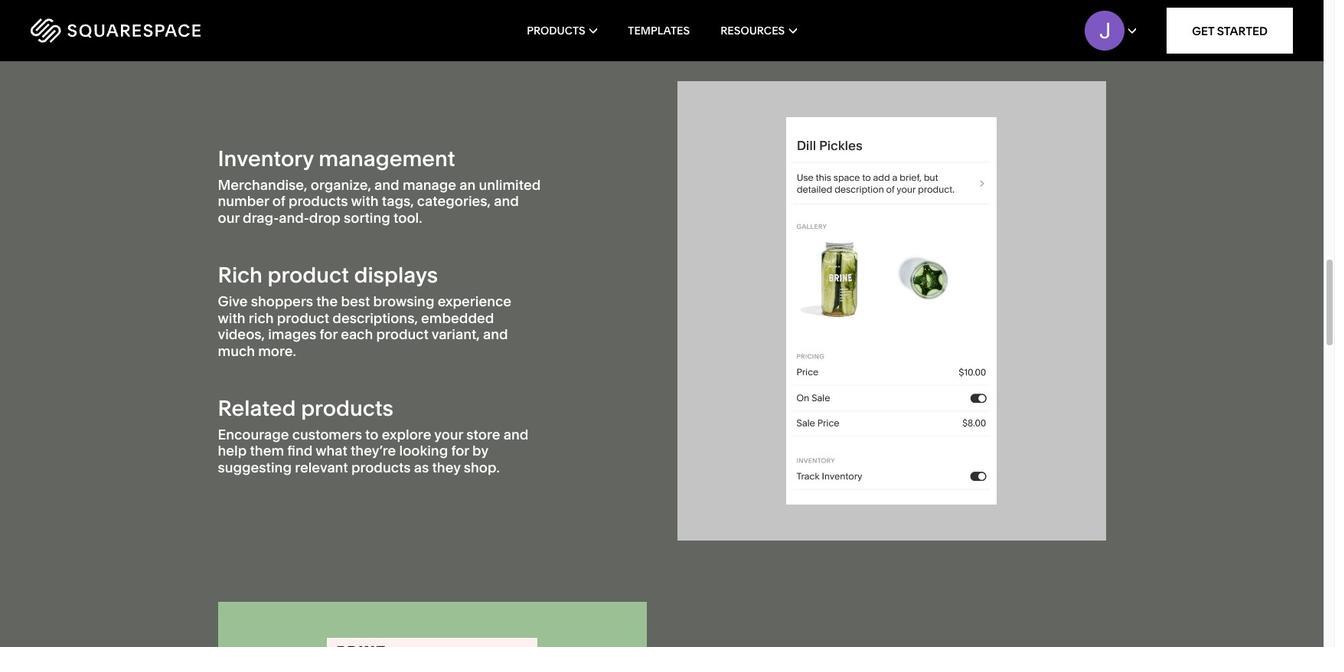 Task type: describe. For each thing, give the bounding box(es) containing it.
best
[[341, 293, 370, 310]]

tags,
[[382, 192, 414, 210]]

what
[[316, 442, 348, 460]]

shoppers
[[251, 293, 313, 310]]

shop.
[[464, 459, 500, 477]]

example of related products in an online store image
[[327, 638, 538, 647]]

variant,
[[432, 326, 480, 343]]

and right an
[[494, 192, 519, 210]]

merchandise,
[[218, 176, 308, 193]]

drop
[[309, 209, 341, 227]]

product down browsing
[[376, 326, 429, 343]]

get
[[1193, 23, 1215, 38]]

give
[[218, 293, 248, 310]]

manage
[[403, 176, 457, 193]]

with inside inventory management merchandise, organize, and manage an unlimited number of products with tags, categories, and our drag-and-drop sorting tool.
[[351, 192, 379, 210]]

they
[[432, 459, 461, 477]]

to
[[365, 426, 379, 443]]

they're
[[351, 442, 396, 460]]

images
[[268, 326, 317, 343]]

for inside related products encourage customers to explore your store and help them find what they're looking for by suggesting relevant products as they shop.
[[451, 442, 469, 460]]

much
[[218, 342, 255, 360]]

2 vertical spatial products
[[352, 459, 411, 477]]

and inside related products encourage customers to explore your store and help them find what they're looking for by suggesting relevant products as they shop.
[[504, 426, 529, 443]]

explore
[[382, 426, 432, 443]]

templates link
[[628, 0, 690, 61]]

get started
[[1193, 23, 1269, 38]]

inventory management merchandise, organize, and manage an unlimited number of products with tags, categories, and our drag-and-drop sorting tool.
[[218, 145, 541, 227]]

resources
[[721, 24, 785, 38]]

browsing
[[373, 293, 435, 310]]

for inside the rich product displays give shoppers the best browsing experience with rich product descriptions, embedded videos, images for each product variant, and much more.
[[320, 326, 338, 343]]

sorting
[[344, 209, 391, 227]]

number
[[218, 192, 269, 210]]

descriptions,
[[333, 309, 418, 327]]

them
[[250, 442, 284, 460]]

resources button
[[721, 0, 797, 61]]

our
[[218, 209, 240, 227]]

get started link
[[1168, 8, 1294, 54]]

help
[[218, 442, 247, 460]]

product right rich at the left
[[277, 309, 330, 327]]

more.
[[258, 342, 296, 360]]

of
[[272, 192, 285, 210]]

each
[[341, 326, 373, 343]]

management
[[319, 145, 456, 172]]

find
[[287, 442, 313, 460]]



Task type: vqa. For each thing, say whether or not it's contained in the screenshot.
Çimen image
no



Task type: locate. For each thing, give the bounding box(es) containing it.
inventory
[[218, 145, 314, 172]]

1 vertical spatial with
[[218, 309, 246, 327]]

squarespace logo link
[[31, 18, 283, 43]]

1 horizontal spatial for
[[451, 442, 469, 460]]

0 vertical spatial with
[[351, 192, 379, 210]]

for left by
[[451, 442, 469, 460]]

as
[[414, 459, 429, 477]]

tool.
[[394, 209, 422, 227]]

store
[[467, 426, 501, 443]]

with left tags,
[[351, 192, 379, 210]]

embedded
[[421, 309, 494, 327]]

and
[[375, 176, 400, 193], [494, 192, 519, 210], [483, 326, 508, 343], [504, 426, 529, 443]]

0 horizontal spatial for
[[320, 326, 338, 343]]

rich
[[249, 309, 274, 327]]

products button
[[527, 0, 598, 61]]

related
[[218, 395, 296, 422]]

and-
[[279, 209, 309, 227]]

with left rich at the left
[[218, 309, 246, 327]]

experience
[[438, 293, 512, 310]]

1 vertical spatial for
[[451, 442, 469, 460]]

for
[[320, 326, 338, 343], [451, 442, 469, 460]]

rich
[[218, 262, 263, 288]]

product up "the"
[[268, 262, 349, 288]]

suggesting
[[218, 459, 292, 477]]

and down experience
[[483, 326, 508, 343]]

with
[[351, 192, 379, 210], [218, 309, 246, 327]]

0 vertical spatial products
[[289, 192, 348, 210]]

started
[[1218, 23, 1269, 38]]

templates
[[628, 24, 690, 38]]

unlimited
[[479, 176, 541, 193]]

products right the of
[[289, 192, 348, 210]]

products
[[527, 24, 586, 38]]

product
[[268, 262, 349, 288], [277, 309, 330, 327], [376, 326, 429, 343]]

by
[[473, 442, 489, 460]]

relevant
[[295, 459, 348, 477]]

products
[[289, 192, 348, 210], [301, 395, 394, 422], [352, 459, 411, 477]]

rich product displays give shoppers the best browsing experience with rich product descriptions, embedded videos, images for each product variant, and much more.
[[218, 262, 512, 360]]

products down the to
[[352, 459, 411, 477]]

with inside the rich product displays give shoppers the best browsing experience with rich product descriptions, embedded videos, images for each product variant, and much more.
[[218, 309, 246, 327]]

and inside the rich product displays give shoppers the best browsing experience with rich product descriptions, embedded videos, images for each product variant, and much more.
[[483, 326, 508, 343]]

categories,
[[417, 192, 491, 210]]

and right store
[[504, 426, 529, 443]]

and down 'management'
[[375, 176, 400, 193]]

1 horizontal spatial with
[[351, 192, 379, 210]]

products up the customers
[[301, 395, 394, 422]]

customers
[[292, 426, 362, 443]]

drag-
[[243, 209, 279, 227]]

displays
[[354, 262, 438, 288]]

looking
[[399, 442, 448, 460]]

for left the each
[[320, 326, 338, 343]]

0 horizontal spatial with
[[218, 309, 246, 327]]

videos,
[[218, 326, 265, 343]]

example of inventory screen on mobile image
[[787, 117, 997, 505]]

an
[[460, 176, 476, 193]]

products inside inventory management merchandise, organize, and manage an unlimited number of products with tags, categories, and our drag-and-drop sorting tool.
[[289, 192, 348, 210]]

1 vertical spatial products
[[301, 395, 394, 422]]

your
[[434, 426, 464, 443]]

encourage
[[218, 426, 289, 443]]

squarespace logo image
[[31, 18, 201, 43]]

the
[[317, 293, 338, 310]]

related products encourage customers to explore your store and help them find what they're looking for by suggesting relevant products as they shop.
[[218, 395, 529, 477]]

organize,
[[311, 176, 371, 193]]

0 vertical spatial for
[[320, 326, 338, 343]]



